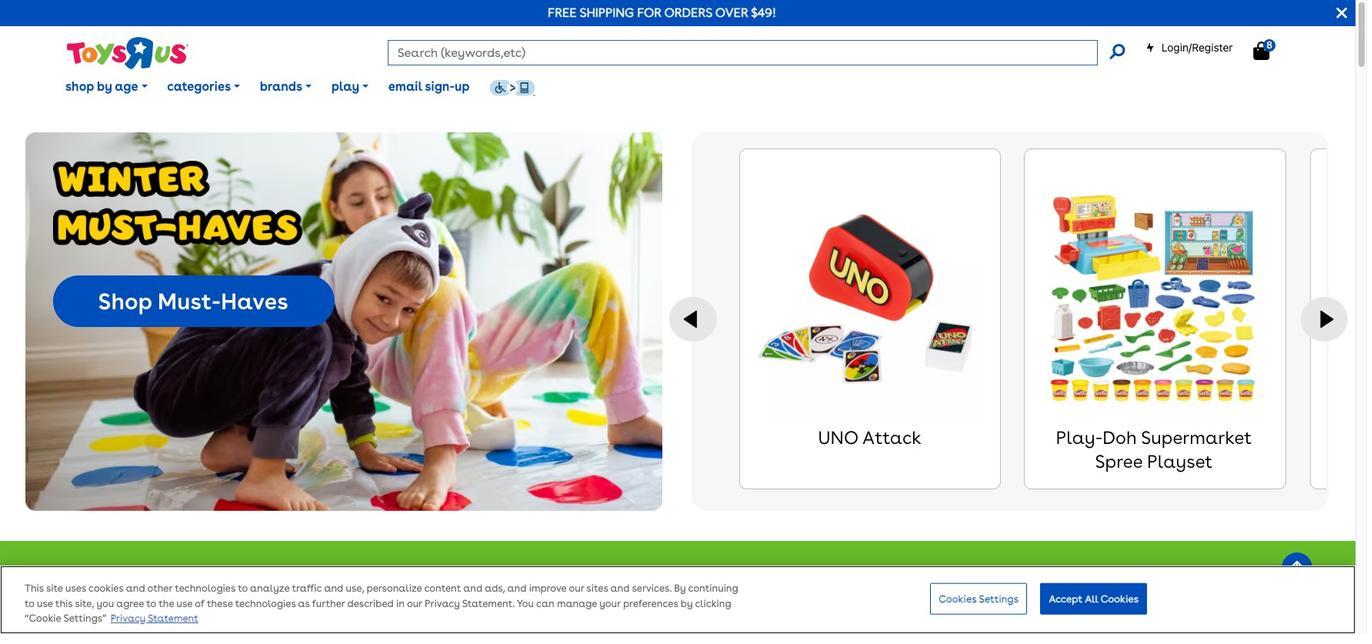 Task type: describe. For each thing, give the bounding box(es) containing it.
accept all cookies
[[1049, 593, 1139, 604]]

8 link
[[1254, 39, 1286, 61]]

0 vertical spatial technologies
[[175, 583, 236, 594]]

agree
[[116, 598, 144, 609]]

categories button
[[157, 68, 250, 106]]

close button image
[[1337, 5, 1348, 22]]

orders
[[665, 5, 713, 20]]

login/register
[[1162, 41, 1233, 54]]

"cookie
[[25, 613, 61, 624]]

site,
[[75, 598, 94, 609]]

2 and from the left
[[324, 583, 343, 594]]

further
[[312, 598, 345, 609]]

in
[[396, 598, 405, 609]]

1 and from the left
[[126, 583, 145, 594]]

haves
[[221, 287, 289, 315]]

brands
[[260, 79, 302, 94]]

you
[[517, 598, 534, 609]]

shipping
[[580, 5, 634, 20]]

this
[[55, 598, 73, 609]]

email sign-up link
[[379, 68, 480, 106]]

this site uses cookies and other technologies to analyze traffic and use, personalize content and ads, and improve our sites and services. by continuing to use this site, you agree to the use of these technologies as further described in our privacy statement. you can manage your preferences by clicking "cookie settings"
[[25, 583, 738, 624]]

go to previous image
[[670, 297, 717, 341]]

3 and from the left
[[463, 583, 483, 594]]

4 and from the left
[[508, 583, 527, 594]]

personalize
[[367, 583, 422, 594]]

improve
[[529, 583, 567, 594]]

ads,
[[485, 583, 505, 594]]

of
[[195, 598, 205, 609]]

menu bar containing shop by age
[[56, 60, 1356, 114]]

shop
[[65, 79, 94, 94]]

cookies settings button
[[931, 583, 1028, 615]]

Enter Keyword or Item No. search field
[[388, 40, 1098, 65]]

traffic
[[292, 583, 322, 594]]

settings"
[[63, 613, 107, 624]]

preferences
[[623, 598, 678, 609]]

0 horizontal spatial to
[[25, 598, 34, 609]]

play button
[[322, 68, 379, 106]]

by inside 'dropdown button'
[[97, 79, 112, 94]]

2 horizontal spatial to
[[238, 583, 248, 594]]

cookies inside 'button'
[[939, 593, 977, 604]]

cookies settings
[[939, 593, 1019, 604]]

use,
[[346, 583, 364, 594]]

must-
[[158, 287, 221, 315]]

as
[[298, 598, 310, 609]]

email sign-up
[[388, 79, 470, 94]]

go to next image
[[1301, 297, 1348, 341]]

for
[[637, 5, 662, 20]]

cookies inside button
[[1101, 593, 1139, 604]]

sign-
[[425, 79, 455, 94]]

you
[[96, 598, 114, 609]]

twister hero image desktop image
[[25, 132, 663, 511]]

these
[[207, 598, 233, 609]]

analyze
[[250, 583, 290, 594]]

shop
[[99, 287, 152, 315]]

0 vertical spatial our
[[569, 583, 584, 594]]

uses
[[65, 583, 86, 594]]

shop must-haves
[[99, 287, 289, 315]]



Task type: vqa. For each thing, say whether or not it's contained in the screenshot.
the Doll to the top
no



Task type: locate. For each thing, give the bounding box(es) containing it.
$49!
[[751, 5, 777, 20]]

1 horizontal spatial privacy
[[425, 598, 460, 609]]

statement.
[[462, 598, 515, 609]]

1 horizontal spatial by
[[681, 598, 693, 609]]

free
[[548, 5, 577, 20]]

and up you
[[508, 583, 527, 594]]

sites
[[587, 583, 608, 594]]

privacy
[[425, 598, 460, 609], [111, 613, 146, 624]]

2 cookies from the left
[[1101, 593, 1139, 604]]

1 cookies from the left
[[939, 593, 977, 604]]

privacy down 'agree'
[[111, 613, 146, 624]]

0 horizontal spatial privacy
[[111, 613, 146, 624]]

and up "your" at the left of page
[[611, 583, 630, 594]]

1 vertical spatial our
[[407, 598, 422, 609]]

shopping bag image
[[1254, 42, 1270, 60]]

by
[[674, 583, 686, 594]]

1 horizontal spatial to
[[146, 598, 156, 609]]

toys r us image
[[66, 36, 189, 71]]

use
[[37, 598, 53, 609], [177, 598, 193, 609]]

0 vertical spatial privacy
[[425, 598, 460, 609]]

free shipping for orders over $49! link
[[548, 5, 777, 20]]

1 horizontal spatial cookies
[[1101, 593, 1139, 604]]

and up 'agree'
[[126, 583, 145, 594]]

statement
[[148, 613, 198, 624]]

0 horizontal spatial by
[[97, 79, 112, 94]]

free shipping for orders over $49!
[[548, 5, 777, 20]]

None search field
[[388, 40, 1125, 65]]

1 vertical spatial privacy
[[111, 613, 146, 624]]

ways to shop image
[[0, 541, 1356, 634]]

your
[[600, 598, 621, 609]]

site
[[46, 583, 63, 594]]

can
[[536, 598, 555, 609]]

the
[[159, 598, 174, 609]]

cookies right the all
[[1101, 593, 1139, 604]]

up
[[455, 79, 470, 94]]

use up "cookie
[[37, 598, 53, 609]]

2 use from the left
[[177, 598, 193, 609]]

to
[[238, 583, 248, 594], [25, 598, 34, 609], [146, 598, 156, 609]]

1 horizontal spatial use
[[177, 598, 193, 609]]

and
[[126, 583, 145, 594], [324, 583, 343, 594], [463, 583, 483, 594], [508, 583, 527, 594], [611, 583, 630, 594]]

play
[[331, 79, 360, 94]]

by
[[97, 79, 112, 94], [681, 598, 693, 609]]

this icon serves as a link to download the essential accessibility assistive technology app for individuals with physical disabilities. it is featured as part of our commitment to diversity and inclusion. image
[[489, 79, 536, 96]]

privacy statement link
[[111, 613, 198, 624]]

to left analyze
[[238, 583, 248, 594]]

1 vertical spatial by
[[681, 598, 693, 609]]

privacy statement
[[111, 613, 198, 624]]

menu bar
[[56, 60, 1356, 114]]

0 horizontal spatial use
[[37, 598, 53, 609]]

by down by
[[681, 598, 693, 609]]

to down this at the bottom of the page
[[25, 598, 34, 609]]

5 and from the left
[[611, 583, 630, 594]]

to left the
[[146, 598, 156, 609]]

0 horizontal spatial our
[[407, 598, 422, 609]]

0 vertical spatial by
[[97, 79, 112, 94]]

and up further
[[324, 583, 343, 594]]

services.
[[632, 583, 672, 594]]

manage
[[557, 598, 597, 609]]

categories
[[167, 79, 231, 94]]

accept
[[1049, 593, 1083, 604]]

brands button
[[250, 68, 322, 106]]

winter must haves image
[[53, 161, 302, 245]]

age
[[115, 79, 138, 94]]

shop by age button
[[56, 68, 157, 106]]

use left of
[[177, 598, 193, 609]]

0 horizontal spatial cookies
[[939, 593, 977, 604]]

over
[[715, 5, 748, 20]]

content
[[424, 583, 461, 594]]

1 use from the left
[[37, 598, 53, 609]]

cookies
[[939, 593, 977, 604], [1101, 593, 1139, 604]]

shop by age
[[65, 79, 138, 94]]

described
[[348, 598, 394, 609]]

login/register button
[[1146, 40, 1233, 55]]

1 vertical spatial technologies
[[235, 598, 296, 609]]

continuing
[[688, 583, 738, 594]]

our
[[569, 583, 584, 594], [407, 598, 422, 609]]

other
[[147, 583, 173, 594]]

settings
[[979, 593, 1019, 604]]

clicking
[[695, 598, 731, 609]]

this
[[25, 583, 44, 594]]

privacy down content
[[425, 598, 460, 609]]

by inside this site uses cookies and other technologies to analyze traffic and use, personalize content and ads, and improve our sites and services. by continuing to use this site, you agree to the use of these technologies as further described in our privacy statement. you can manage your preferences by clicking "cookie settings"
[[681, 598, 693, 609]]

cookies
[[89, 583, 124, 594]]

our up manage
[[569, 583, 584, 594]]

and up statement.
[[463, 583, 483, 594]]

technologies
[[175, 583, 236, 594], [235, 598, 296, 609]]

technologies up of
[[175, 583, 236, 594]]

accept all cookies button
[[1041, 583, 1148, 615]]

our right the in
[[407, 598, 422, 609]]

email
[[388, 79, 422, 94]]

technologies down analyze
[[235, 598, 296, 609]]

cookies left settings
[[939, 593, 977, 604]]

1 horizontal spatial our
[[569, 583, 584, 594]]

8
[[1267, 39, 1273, 51]]

all
[[1085, 593, 1099, 604]]

privacy inside this site uses cookies and other technologies to analyze traffic and use, personalize content and ads, and improve our sites and services. by continuing to use this site, you agree to the use of these technologies as further described in our privacy statement. you can manage your preferences by clicking "cookie settings"
[[425, 598, 460, 609]]

by left age
[[97, 79, 112, 94]]



